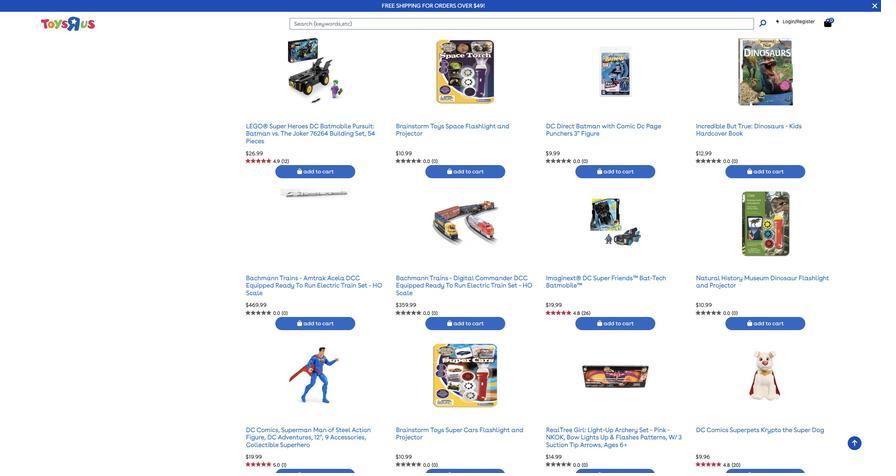 Task type: locate. For each thing, give the bounding box(es) containing it.
0 horizontal spatial 4.8
[[573, 311, 580, 316]]

1 vertical spatial 4.8
[[723, 463, 730, 468]]

shopping bag image
[[447, 17, 452, 22], [297, 169, 302, 174], [447, 169, 452, 174], [297, 321, 302, 326]]

$19.99 down collectible
[[246, 454, 262, 461]]

train for acela
[[341, 282, 356, 289]]

shopping bag image for brainstorm toys space flashlight and projector
[[447, 169, 452, 174]]

1 horizontal spatial set
[[508, 282, 517, 289]]

1 horizontal spatial dcc
[[514, 275, 528, 282]]

the
[[783, 427, 792, 434]]

0 vertical spatial projector
[[396, 130, 423, 137]]

super right the
[[794, 427, 810, 434]]

1 to from the left
[[296, 282, 303, 289]]

dc comics superpets krypto the super dog image
[[737, 341, 794, 411]]

projector inside brainstorm toys super cars flashlight and projector
[[396, 434, 423, 441]]

batman inside 'lego® super heroes dc batmobile pursuit: batman vs. the joker 76264 building set, 54 pieces'
[[246, 130, 270, 137]]

dc inside 'lego® super heroes dc batmobile pursuit: batman vs. the joker 76264 building set, 54 pieces'
[[310, 123, 319, 130]]

0 vertical spatial batman
[[576, 123, 600, 130]]

2 to from the left
[[446, 282, 453, 289]]

adventures,
[[278, 434, 313, 441]]

lego® super heroes dc batmobile pursuit: batman vs. the joker 76264 building set, 54 pieces link
[[246, 123, 375, 145]]

flashes
[[616, 434, 639, 441]]

1 toys from the top
[[430, 123, 444, 130]]

incredible but true: dinosaurs - kids hardcover book image
[[731, 37, 800, 107]]

projector inside brainstorm toys space flashlight and projector
[[396, 130, 423, 137]]

$359.99
[[396, 302, 416, 309]]

set inside bachmann trains - digital commander dcc equipped ready to run electric train set - ho scale
[[508, 282, 517, 289]]

ho
[[373, 282, 382, 289], [523, 282, 532, 289]]

and
[[497, 123, 509, 130], [696, 282, 708, 289], [511, 427, 523, 434]]

dc comics, superman man of steel action figure, dc adventures, 12", 9 accessories, collectible superhero link
[[246, 427, 371, 449]]

flashlight inside natural history museum dinosaur flashlight and projector
[[799, 275, 829, 282]]

toys for space
[[430, 123, 444, 130]]

imaginext® dc super friends™ bat-tech batmobile™
[[546, 275, 666, 289]]

figure
[[581, 130, 600, 137]]

1 vertical spatial $19.99
[[246, 454, 262, 461]]

1 ho from the left
[[373, 282, 382, 289]]

flashlight right dinosaur
[[799, 275, 829, 282]]

suction
[[546, 442, 568, 449]]

0 vertical spatial $10.99
[[396, 150, 412, 157]]

add
[[303, 16, 314, 23], [453, 16, 464, 23], [603, 16, 614, 23], [753, 16, 764, 23], [303, 169, 314, 175], [453, 169, 464, 175], [603, 169, 614, 175], [753, 169, 764, 175], [303, 321, 314, 327], [453, 321, 464, 327], [603, 321, 614, 327], [753, 321, 764, 327]]

the
[[281, 130, 291, 137]]

electric
[[317, 282, 340, 289], [467, 282, 490, 289]]

super left cars
[[446, 427, 462, 434]]

bachmann trains - amtrak acela dcc equipped ready to run electric train set - ho scale
[[246, 275, 382, 297]]

0 horizontal spatial scale
[[246, 290, 263, 297]]

flashlight for brainstorm toys super cars flashlight and projector
[[479, 427, 510, 434]]

projector for brainstorm toys super cars flashlight and projector
[[396, 434, 423, 441]]

dog
[[812, 427, 824, 434]]

run inside bachmann trains - digital commander dcc equipped ready to run electric train set - ho scale
[[455, 282, 466, 289]]

trains for amtrak
[[280, 275, 298, 282]]

dc up 76264
[[310, 123, 319, 130]]

toys inside brainstorm toys space flashlight and projector
[[430, 123, 444, 130]]

lights
[[581, 434, 599, 441]]

over
[[457, 2, 472, 9]]

lego® super heroes dc batmobile pursuit: batman vs. the joker 76264 building set, 54 pieces
[[246, 123, 375, 145]]

2 equipped from the left
[[396, 282, 424, 289]]

dc inside the dc direct batman with comic dc page punchers 3" figure
[[546, 123, 555, 130]]

0 vertical spatial 4.8
[[573, 311, 580, 316]]

2 dcc from the left
[[514, 275, 528, 282]]

(12)
[[282, 159, 289, 164]]

ho inside bachmann trains - digital commander dcc equipped ready to run electric train set - ho scale
[[523, 282, 532, 289]]

1 train from the left
[[341, 282, 356, 289]]

run down "digital"
[[455, 282, 466, 289]]

0 horizontal spatial bachmann
[[246, 275, 278, 282]]

0 horizontal spatial to
[[296, 282, 303, 289]]

1 horizontal spatial run
[[455, 282, 466, 289]]

to
[[316, 16, 321, 23], [466, 16, 471, 23], [616, 16, 621, 23], [766, 16, 771, 23], [316, 169, 321, 175], [466, 169, 471, 175], [616, 169, 621, 175], [766, 169, 771, 175], [316, 321, 321, 327], [466, 321, 471, 327], [616, 321, 621, 327], [766, 321, 771, 327]]

2 brainstorm from the top
[[396, 427, 429, 434]]

- inside incredible but true: dinosaurs - kids hardcover book
[[785, 123, 788, 130]]

train inside bachmann trains - amtrak acela dcc equipped ready to run electric train set - ho scale
[[341, 282, 356, 289]]

super inside imaginext® dc super friends™ bat-tech batmobile™
[[593, 275, 610, 282]]

up left &
[[600, 434, 608, 441]]

4.5
[[573, 7, 580, 12]]

0 horizontal spatial and
[[497, 123, 509, 130]]

up up &
[[605, 427, 613, 434]]

0 horizontal spatial run
[[304, 282, 316, 289]]

2 vertical spatial flashlight
[[479, 427, 510, 434]]

and for brainstorm toys super cars flashlight and projector
[[511, 427, 523, 434]]

ages
[[604, 442, 618, 449]]

toys left space
[[430, 123, 444, 130]]

train
[[341, 282, 356, 289], [491, 282, 506, 289]]

bachmann trains - digital commander dcc equipped ready to run electric train set - ho scale
[[396, 275, 532, 297]]

equipped up $469.99
[[246, 282, 274, 289]]

(20)
[[732, 463, 740, 468]]

1 scale from the left
[[246, 290, 263, 297]]

1 dcc from the left
[[346, 275, 360, 282]]

trains for digital
[[430, 275, 448, 282]]

4.8 for 4.8 (20)
[[723, 463, 730, 468]]

2 train from the left
[[491, 282, 506, 289]]

arrows,
[[580, 442, 602, 449]]

run inside bachmann trains - amtrak acela dcc equipped ready to run electric train set - ho scale
[[304, 282, 316, 289]]

0 horizontal spatial trains
[[280, 275, 298, 282]]

set for commander
[[508, 282, 517, 289]]

1 ready from the left
[[275, 282, 294, 289]]

run down amtrak
[[304, 282, 316, 289]]

$19.99 down batmobile™
[[546, 302, 562, 309]]

and for natural history museum dinosaur flashlight and projector
[[696, 282, 708, 289]]

1 vertical spatial toys
[[430, 427, 444, 434]]

comics,
[[257, 427, 280, 434]]

dcc right commander
[[514, 275, 528, 282]]

0 vertical spatial flashlight
[[465, 123, 496, 130]]

run
[[304, 282, 316, 289], [455, 282, 466, 289]]

set inside "realtree girl: light-up archery set - pink - nkok, bow lights up & flashes patterns, w/ 3 suction tip arrows, ages 6+"
[[639, 427, 649, 434]]

0 vertical spatial brainstorm
[[396, 123, 429, 130]]

0 vertical spatial and
[[497, 123, 509, 130]]

2 horizontal spatial set
[[639, 427, 649, 434]]

set inside bachmann trains - amtrak acela dcc equipped ready to run electric train set - ho scale
[[358, 282, 367, 289]]

batman down the lego®
[[246, 130, 270, 137]]

2 ho from the left
[[523, 282, 532, 289]]

toys
[[430, 123, 444, 130], [430, 427, 444, 434]]

nkok,
[[546, 434, 565, 441]]

1 horizontal spatial trains
[[430, 275, 448, 282]]

trains inside bachmann trains - digital commander dcc equipped ready to run electric train set - ho scale
[[430, 275, 448, 282]]

up
[[605, 427, 613, 434], [600, 434, 608, 441]]

1 vertical spatial $10.99
[[696, 302, 712, 309]]

set
[[358, 282, 367, 289], [508, 282, 517, 289], [639, 427, 649, 434]]

(26)
[[582, 311, 590, 316]]

1 horizontal spatial ho
[[523, 282, 532, 289]]

space
[[446, 123, 464, 130]]

2 electric from the left
[[467, 282, 490, 289]]

1 electric from the left
[[317, 282, 340, 289]]

trains
[[280, 275, 298, 282], [430, 275, 448, 282]]

dc inside imaginext® dc super friends™ bat-tech batmobile™
[[583, 275, 592, 282]]

dcc right acela
[[346, 275, 360, 282]]

$9.96
[[696, 454, 710, 461]]

incredible but true: dinosaurs - kids hardcover book
[[696, 123, 802, 137]]

toys left cars
[[430, 427, 444, 434]]

lego®
[[246, 123, 268, 130]]

1 bachmann from the left
[[246, 275, 278, 282]]

projector for natural history museum dinosaur flashlight and projector
[[710, 282, 736, 289]]

scale up $469.99
[[246, 290, 263, 297]]

brainstorm for brainstorm toys space flashlight and projector
[[396, 123, 429, 130]]

2 horizontal spatial and
[[696, 282, 708, 289]]

realtree girl: light-up archery set - pink - nkok, bow lights up & flashes patterns, w/ 3 suction tip arrows, ages 6+ link
[[546, 427, 682, 449]]

flashlight right cars
[[479, 427, 510, 434]]

dcc inside bachmann trains - amtrak acela dcc equipped ready to run electric train set - ho scale
[[346, 275, 360, 282]]

bachmann inside bachmann trains - amtrak acela dcc equipped ready to run electric train set - ho scale
[[246, 275, 278, 282]]

dc left comics
[[696, 427, 705, 434]]

and inside brainstorm toys space flashlight and projector
[[497, 123, 509, 130]]

0 horizontal spatial electric
[[317, 282, 340, 289]]

batman
[[576, 123, 600, 130], [246, 130, 270, 137]]

$10.99 for projector
[[396, 150, 412, 157]]

4.8 left (26)
[[573, 311, 580, 316]]

to for amtrak
[[296, 282, 303, 289]]

1 horizontal spatial equipped
[[396, 282, 424, 289]]

incredible but true: dinosaurs - kids hardcover book link
[[696, 123, 802, 137]]

patterns,
[[640, 434, 667, 441]]

1 horizontal spatial $19.99
[[546, 302, 562, 309]]

2 run from the left
[[455, 282, 466, 289]]

brainstorm inside brainstorm toys super cars flashlight and projector
[[396, 427, 429, 434]]

scale up $359.99 on the bottom left of the page
[[396, 290, 413, 297]]

amtrak
[[303, 275, 326, 282]]

1 vertical spatial brainstorm
[[396, 427, 429, 434]]

dc
[[637, 123, 645, 130]]

and inside natural history museum dinosaur flashlight and projector
[[696, 282, 708, 289]]

super up vs.
[[269, 123, 286, 130]]

0 horizontal spatial ready
[[275, 282, 294, 289]]

flashlight inside brainstorm toys super cars flashlight and projector
[[479, 427, 510, 434]]

1 horizontal spatial bachmann
[[396, 275, 428, 282]]

1 vertical spatial flashlight
[[799, 275, 829, 282]]

bachmann up $359.99 on the bottom left of the page
[[396, 275, 428, 282]]

bachmann up $469.99
[[246, 275, 278, 282]]

1 vertical spatial batman
[[246, 130, 270, 137]]

0 horizontal spatial equipped
[[246, 282, 274, 289]]

0 horizontal spatial dcc
[[346, 275, 360, 282]]

trains left amtrak
[[280, 275, 298, 282]]

train down commander
[[491, 282, 506, 289]]

electric for commander
[[467, 282, 490, 289]]

4.8 (26)
[[573, 311, 590, 316]]

collectible
[[246, 442, 279, 449]]

equipped inside bachmann trains - amtrak acela dcc equipped ready to run electric train set - ho scale
[[246, 282, 274, 289]]

dcc for acela
[[346, 275, 360, 282]]

1 horizontal spatial to
[[446, 282, 453, 289]]

run for amtrak
[[304, 282, 316, 289]]

digital
[[453, 275, 474, 282]]

brainstorm toys super cars flashlight and projector image
[[431, 341, 500, 411]]

(1)
[[282, 463, 286, 468]]

brainstorm toys super cars flashlight and projector
[[396, 427, 523, 441]]

add to cart button
[[276, 13, 355, 26], [426, 13, 505, 26], [576, 13, 655, 26], [726, 13, 805, 26], [276, 165, 355, 179], [426, 165, 505, 179], [576, 165, 655, 179], [726, 165, 805, 179], [276, 317, 355, 331], [426, 317, 505, 331], [576, 317, 655, 331], [726, 317, 805, 331]]

toys inside brainstorm toys super cars flashlight and projector
[[430, 427, 444, 434]]

2 scale from the left
[[396, 290, 413, 297]]

vs.
[[272, 130, 279, 137]]

0 vertical spatial $19.99
[[546, 302, 562, 309]]

1 horizontal spatial train
[[491, 282, 506, 289]]

None search field
[[290, 18, 766, 30]]

dinosaur
[[770, 275, 797, 282]]

batman up figure
[[576, 123, 600, 130]]

ho for bachmann trains - digital commander dcc equipped ready to run electric train set - ho scale
[[523, 282, 532, 289]]

and inside brainstorm toys super cars flashlight and projector
[[511, 427, 523, 434]]

joker
[[293, 130, 309, 137]]

ready inside bachmann trains - amtrak acela dcc equipped ready to run electric train set - ho scale
[[275, 282, 294, 289]]

1 vertical spatial and
[[696, 282, 708, 289]]

dc direct batman with comic dc page punchers 3" figure link
[[546, 123, 661, 137]]

dcc inside bachmann trains - digital commander dcc equipped ready to run electric train set - ho scale
[[514, 275, 528, 282]]

toys r us image
[[40, 16, 96, 32]]

light-
[[588, 427, 605, 434]]

1 horizontal spatial electric
[[467, 282, 490, 289]]

2 trains from the left
[[430, 275, 448, 282]]

scale inside bachmann trains - digital commander dcc equipped ready to run electric train set - ho scale
[[396, 290, 413, 297]]

flashlight
[[465, 123, 496, 130], [799, 275, 829, 282], [479, 427, 510, 434]]

electric inside bachmann trains - amtrak acela dcc equipped ready to run electric train set - ho scale
[[317, 282, 340, 289]]

equipped inside bachmann trains - digital commander dcc equipped ready to run electric train set - ho scale
[[396, 282, 424, 289]]

$26.99
[[246, 150, 263, 157]]

imaginext® dc super friends™ bat-tech batmobile™ image
[[587, 189, 644, 259]]

0 vertical spatial toys
[[430, 123, 444, 130]]

electric inside bachmann trains - digital commander dcc equipped ready to run electric train set - ho scale
[[467, 282, 490, 289]]

ho inside bachmann trains - amtrak acela dcc equipped ready to run electric train set - ho scale
[[373, 282, 382, 289]]

brainstorm for brainstorm toys super cars flashlight and projector
[[396, 427, 429, 434]]

$12.99
[[696, 150, 712, 157]]

lego® super heroes dc batmobile pursuit: batman vs. the joker 76264 building set, 54 pieces image
[[287, 37, 344, 107]]

1 vertical spatial projector
[[710, 282, 736, 289]]

super left friends™ on the right bottom
[[593, 275, 610, 282]]

free shipping for orders over $49! link
[[382, 2, 485, 9]]

2 ready from the left
[[425, 282, 444, 289]]

2 bachmann from the left
[[396, 275, 428, 282]]

dc right imaginext®
[[583, 275, 592, 282]]

to inside bachmann trains - digital commander dcc equipped ready to run electric train set - ho scale
[[446, 282, 453, 289]]

flashlight for natural history museum dinosaur flashlight and projector
[[799, 275, 829, 282]]

train down acela
[[341, 282, 356, 289]]

4.7
[[273, 7, 280, 12]]

projector inside natural history museum dinosaur flashlight and projector
[[710, 282, 736, 289]]

0 horizontal spatial ho
[[373, 282, 382, 289]]

1 horizontal spatial and
[[511, 427, 523, 434]]

4.8
[[573, 311, 580, 316], [723, 463, 730, 468]]

dc direct batman with comic dc page punchers 3" figure
[[546, 123, 661, 137]]

2 toys from the top
[[430, 427, 444, 434]]

1 run from the left
[[304, 282, 316, 289]]

0 horizontal spatial train
[[341, 282, 356, 289]]

to inside bachmann trains - amtrak acela dcc equipped ready to run electric train set - ho scale
[[296, 282, 303, 289]]

equipped up $359.99 on the bottom left of the page
[[396, 282, 424, 289]]

bachmann
[[246, 275, 278, 282], [396, 275, 428, 282]]

with
[[602, 123, 615, 130]]

1 horizontal spatial scale
[[396, 290, 413, 297]]

flashlight inside brainstorm toys space flashlight and projector
[[465, 123, 496, 130]]

trains left "digital"
[[430, 275, 448, 282]]

bachmann trains - amtrak acela dcc equipped ready to run electric train set - ho scale image
[[281, 189, 350, 198]]

dc up "punchers"
[[546, 123, 555, 130]]

natural history museum dinosaur flashlight and projector image
[[731, 189, 800, 259]]

0 horizontal spatial $19.99
[[246, 454, 262, 461]]

bachmann inside bachmann trains - digital commander dcc equipped ready to run electric train set - ho scale
[[396, 275, 428, 282]]

shopping bag image for bachmann trains - amtrak acela dcc equipped ready to run electric train set - ho scale
[[297, 321, 302, 326]]

login/register
[[783, 18, 815, 24]]

(8)
[[582, 7, 588, 12]]

4.8 left the (20) at the bottom of page
[[723, 463, 730, 468]]

brainstorm inside brainstorm toys space flashlight and projector
[[396, 123, 429, 130]]

true:
[[738, 123, 753, 130]]

ready inside bachmann trains - digital commander dcc equipped ready to run electric train set - ho scale
[[425, 282, 444, 289]]

scale inside bachmann trains - amtrak acela dcc equipped ready to run electric train set - ho scale
[[246, 290, 263, 297]]

1 horizontal spatial 4.8
[[723, 463, 730, 468]]

equipped
[[246, 282, 274, 289], [396, 282, 424, 289]]

1 horizontal spatial batman
[[576, 123, 600, 130]]

-
[[785, 123, 788, 130], [299, 275, 302, 282], [449, 275, 452, 282], [369, 282, 371, 289], [519, 282, 521, 289], [650, 427, 652, 434], [668, 427, 670, 434]]

1 brainstorm from the top
[[396, 123, 429, 130]]

train inside bachmann trains - digital commander dcc equipped ready to run electric train set - ho scale
[[491, 282, 506, 289]]

dcc for commander
[[514, 275, 528, 282]]

1 horizontal spatial ready
[[425, 282, 444, 289]]

flashlight right space
[[465, 123, 496, 130]]

0.0
[[423, 7, 430, 12], [723, 7, 730, 12], [423, 159, 430, 164], [573, 159, 580, 164], [723, 159, 730, 164], [273, 311, 280, 316], [423, 311, 430, 316], [723, 311, 730, 316], [423, 463, 430, 468], [573, 463, 580, 468]]

2 vertical spatial projector
[[396, 434, 423, 441]]

shopping bag image
[[297, 17, 302, 22], [597, 17, 602, 22], [747, 17, 752, 22], [824, 19, 831, 27], [597, 169, 602, 174], [747, 169, 752, 174], [447, 321, 452, 326], [597, 321, 602, 326], [747, 321, 752, 326]]

0 horizontal spatial set
[[358, 282, 367, 289]]

trains inside bachmann trains - amtrak acela dcc equipped ready to run electric train set - ho scale
[[280, 275, 298, 282]]

0 horizontal spatial batman
[[246, 130, 270, 137]]

1 equipped from the left
[[246, 282, 274, 289]]

friends™
[[611, 275, 638, 282]]

electric down acela
[[317, 282, 340, 289]]

2 vertical spatial and
[[511, 427, 523, 434]]

1 trains from the left
[[280, 275, 298, 282]]

super inside brainstorm toys super cars flashlight and projector
[[446, 427, 462, 434]]

super inside 'lego® super heroes dc batmobile pursuit: batman vs. the joker 76264 building set, 54 pieces'
[[269, 123, 286, 130]]

electric down "digital"
[[467, 282, 490, 289]]

shopping bag image inside '0' link
[[824, 19, 831, 27]]



Task type: vqa. For each thing, say whether or not it's contained in the screenshot.


Task type: describe. For each thing, give the bounding box(es) containing it.
bachmann for bachmann trains - digital commander dcc equipped ready to run electric train set - ho scale
[[396, 275, 428, 282]]

girl:
[[574, 427, 586, 434]]

set,
[[355, 130, 366, 137]]

museum
[[744, 275, 769, 282]]

cars
[[464, 427, 478, 434]]

4.9 (12)
[[273, 159, 289, 164]]

superpets
[[730, 427, 759, 434]]

book
[[729, 130, 743, 137]]

dc comics, superman man of steel action figure, dc adventures, 12", 9 accessories, collectible superhero
[[246, 427, 371, 449]]

dc direct batman with comic dc page punchers 3" figure image
[[587, 37, 644, 107]]

kids
[[789, 123, 802, 130]]

dinosaurs
[[754, 123, 784, 130]]

bachmann for bachmann trains - amtrak acela dcc equipped ready to run electric train set - ho scale
[[246, 275, 278, 282]]

5.0 (1)
[[273, 463, 286, 468]]

6+
[[620, 442, 627, 449]]

ho for bachmann trains - amtrak acela dcc equipped ready to run electric train set - ho scale
[[373, 282, 382, 289]]

9
[[325, 434, 329, 441]]

natural history museum dinosaur flashlight and projector link
[[696, 275, 829, 289]]

2 vertical spatial $10.99
[[396, 454, 412, 461]]

natural
[[696, 275, 720, 282]]

heroes
[[288, 123, 308, 130]]

pieces
[[246, 138, 264, 145]]

&
[[610, 434, 614, 441]]

4.5 (8)
[[573, 7, 588, 12]]

action
[[352, 427, 371, 434]]

hardcover
[[696, 130, 727, 137]]

natural history museum dinosaur flashlight and projector
[[696, 275, 829, 289]]

batmobile
[[320, 123, 351, 130]]

pursuit:
[[353, 123, 374, 130]]

$10.99 for and
[[696, 302, 712, 309]]

commander
[[475, 275, 512, 282]]

history
[[721, 275, 743, 282]]

brainstorm toys space flashlight and projector image
[[431, 37, 500, 107]]

1 vertical spatial up
[[600, 434, 608, 441]]

for
[[422, 2, 433, 9]]

12",
[[314, 434, 323, 441]]

ready for digital
[[425, 282, 444, 289]]

page
[[646, 123, 661, 130]]

pink
[[654, 427, 666, 434]]

superman
[[281, 427, 312, 434]]

login/register button
[[775, 18, 815, 25]]

realtree
[[546, 427, 572, 434]]

comics
[[707, 427, 728, 434]]

3"
[[574, 130, 580, 137]]

but
[[727, 123, 737, 130]]

close button image
[[872, 2, 877, 10]]

imaginext®
[[546, 275, 581, 282]]

realtree girl: light-up archery set - pink - nkok, bow lights up & flashes patterns, w/ 3 suction tip arrows, ages 6+ image
[[581, 341, 650, 411]]

Enter Keyword or Item No. search field
[[290, 18, 754, 30]]

(3)
[[281, 7, 287, 12]]

equipped for bachmann trains - amtrak acela dcc equipped ready to run electric train set - ho scale
[[246, 282, 274, 289]]

accessories,
[[330, 434, 366, 441]]

dc down comics,
[[267, 434, 276, 441]]

dc comics superpets krypto the super dog link
[[696, 427, 824, 434]]

0
[[830, 18, 833, 23]]

imaginext® dc super friends™ bat-tech batmobile™ link
[[546, 275, 666, 289]]

toys for super
[[430, 427, 444, 434]]

building
[[330, 130, 354, 137]]

to for digital
[[446, 282, 453, 289]]

4.8 (20)
[[723, 463, 740, 468]]

archery
[[615, 427, 638, 434]]

krypto
[[761, 427, 781, 434]]

bow
[[567, 434, 579, 441]]

orders
[[434, 2, 456, 9]]

dc up figure,
[[246, 427, 255, 434]]

equipped for bachmann trains - digital commander dcc equipped ready to run electric train set - ho scale
[[396, 282, 424, 289]]

shopping bag image for lego® super heroes dc batmobile pursuit: batman vs. the joker 76264 building set, 54 pieces
[[297, 169, 302, 174]]

0 vertical spatial up
[[605, 427, 613, 434]]

ready for amtrak
[[275, 282, 294, 289]]

electric for acela
[[317, 282, 340, 289]]

punchers
[[546, 130, 573, 137]]

brainstorm toys space flashlight and projector
[[396, 123, 509, 137]]

dc comics, superman man of steel action figure, dc adventures, 12", 9 accessories, collectible superhero image
[[287, 341, 344, 411]]

free
[[382, 2, 395, 9]]

run for digital
[[455, 282, 466, 289]]

4.8 for 4.8 (26)
[[573, 311, 580, 316]]

incredible
[[696, 123, 725, 130]]

brainstorm toys space flashlight and projector link
[[396, 123, 509, 137]]

4.7 (3)
[[273, 7, 287, 12]]

tip
[[569, 442, 579, 449]]

scale for bachmann trains - digital commander dcc equipped ready to run electric train set - ho scale
[[396, 290, 413, 297]]

of
[[328, 427, 334, 434]]

brainstorm toys super cars flashlight and projector link
[[396, 427, 523, 441]]

batmobile™
[[546, 282, 582, 289]]

dc comics superpets krypto the super dog
[[696, 427, 824, 434]]

scale for bachmann trains - amtrak acela dcc equipped ready to run electric train set - ho scale
[[246, 290, 263, 297]]

shipping
[[396, 2, 421, 9]]

batman inside the dc direct batman with comic dc page punchers 3" figure
[[576, 123, 600, 130]]

acela
[[327, 275, 344, 282]]

set for acela
[[358, 282, 367, 289]]

train for commander
[[491, 282, 506, 289]]

direct
[[557, 123, 574, 130]]

54
[[368, 130, 375, 137]]

w/
[[669, 434, 677, 441]]

bachmann trains - digital commander dcc equipped ready to run electric train set - ho scale image
[[431, 189, 500, 259]]

bachmann trains - digital commander dcc equipped ready to run electric train set - ho scale link
[[396, 275, 532, 297]]

0 link
[[824, 18, 838, 27]]

comic
[[616, 123, 635, 130]]

steel
[[336, 427, 350, 434]]

4.9
[[273, 159, 280, 164]]



